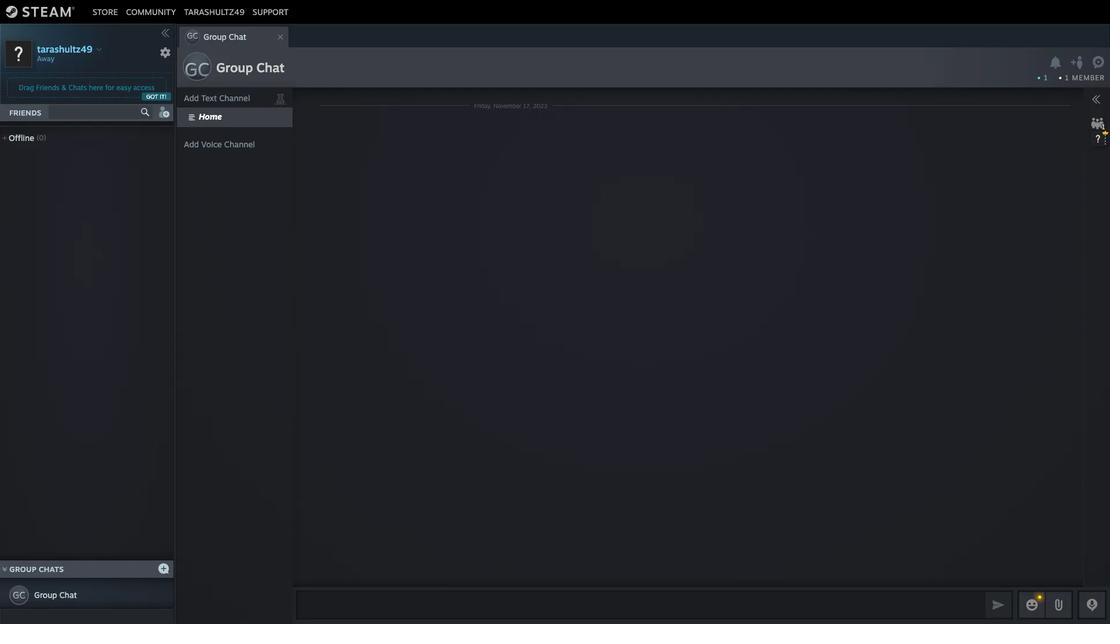 Task type: locate. For each thing, give the bounding box(es) containing it.
gc up the create new text channel image on the top of the page
[[185, 58, 210, 81]]

(
[[37, 134, 39, 142]]

group
[[204, 32, 227, 42], [216, 60, 253, 75], [9, 565, 36, 574], [34, 590, 57, 600]]

0 vertical spatial friends
[[36, 83, 59, 92]]

tarashultz49
[[184, 7, 245, 16], [37, 43, 93, 55]]

1 vertical spatial chats
[[39, 565, 64, 574]]

drag
[[19, 83, 34, 92]]

expand member list image
[[1092, 95, 1101, 104]]

chats
[[69, 83, 87, 92], [39, 565, 64, 574]]

chats right &
[[69, 83, 87, 92]]

0 horizontal spatial chats
[[39, 565, 64, 574]]

community link
[[122, 7, 180, 16]]

chat down group chats
[[59, 590, 77, 600]]

add
[[184, 93, 199, 103], [184, 139, 199, 149]]

1
[[1044, 73, 1048, 82], [1065, 73, 1070, 82]]

manage friends list settings image
[[160, 47, 171, 58]]

&
[[61, 83, 67, 92]]

0 vertical spatial chat
[[229, 32, 246, 42]]

add left text
[[184, 93, 199, 103]]

1 vertical spatial group chat
[[34, 590, 77, 600]]

1 horizontal spatial tarashultz49
[[184, 7, 245, 16]]

chats inside drag friends & chats here for easy access got it!
[[69, 83, 87, 92]]

)
[[44, 134, 46, 142]]

chat down tarashultz49 link
[[229, 32, 246, 42]]

0 horizontal spatial group chat
[[34, 590, 77, 600]]

group inside gc group chat
[[204, 32, 227, 42]]

0 horizontal spatial 1
[[1044, 73, 1048, 82]]

0 vertical spatial chats
[[69, 83, 87, 92]]

chat up unpin channel list image
[[257, 60, 285, 75]]

1 left 1 member in the top of the page
[[1044, 73, 1048, 82]]

1 horizontal spatial chat
[[229, 32, 246, 42]]

2023
[[533, 102, 548, 109]]

support link
[[249, 7, 293, 16]]

add for add text channel
[[184, 93, 199, 103]]

17,
[[523, 102, 531, 109]]

gc
[[187, 31, 198, 40], [185, 58, 210, 81], [13, 590, 25, 601]]

1 vertical spatial add
[[184, 139, 199, 149]]

1 horizontal spatial chats
[[69, 83, 87, 92]]

group chats
[[9, 565, 64, 574]]

2 1 from the left
[[1065, 73, 1070, 82]]

0 vertical spatial channel
[[219, 93, 250, 103]]

channel right text
[[219, 93, 250, 103]]

2 horizontal spatial chat
[[257, 60, 285, 75]]

gc down collapse chats list image
[[13, 590, 25, 601]]

1 vertical spatial channel
[[224, 139, 255, 149]]

manage notification settings image
[[1048, 56, 1063, 69]]

friends down drag
[[9, 108, 42, 117]]

1 1 from the left
[[1044, 73, 1048, 82]]

tarashultz49 up &
[[37, 43, 93, 55]]

collapse chats list image
[[0, 567, 13, 572]]

create new voice channel image
[[184, 138, 195, 149]]

chat
[[229, 32, 246, 42], [257, 60, 285, 75], [59, 590, 77, 600]]

channel right 'voice'
[[224, 139, 255, 149]]

0 vertical spatial tarashultz49
[[184, 7, 245, 16]]

channel
[[219, 93, 250, 103], [224, 139, 255, 149]]

friends inside drag friends & chats here for easy access got it!
[[36, 83, 59, 92]]

tarashultz49 up gc group chat
[[184, 7, 245, 16]]

1 member
[[1065, 73, 1105, 82]]

group chat
[[216, 60, 285, 75], [34, 590, 77, 600]]

away
[[37, 54, 54, 63]]

gc group chat
[[187, 31, 246, 42]]

it!
[[160, 93, 167, 100]]

search my friends list image
[[140, 107, 150, 117]]

group chat down group chats
[[34, 590, 77, 600]]

gc down tarashultz49 link
[[187, 31, 198, 40]]

home
[[199, 112, 222, 121]]

submit image
[[991, 598, 1006, 613]]

group chat up unpin channel list image
[[216, 60, 285, 75]]

1 left member
[[1065, 73, 1070, 82]]

1 horizontal spatial 1
[[1065, 73, 1070, 82]]

november
[[494, 102, 522, 109]]

store
[[93, 7, 118, 16]]

add text channel
[[184, 93, 250, 103]]

2 vertical spatial gc
[[13, 590, 25, 601]]

0 horizontal spatial tarashultz49
[[37, 43, 93, 55]]

add left 'voice'
[[184, 139, 199, 149]]

1 vertical spatial tarashultz49
[[37, 43, 93, 55]]

0 vertical spatial gc
[[187, 31, 198, 40]]

friends left &
[[36, 83, 59, 92]]

None text field
[[296, 591, 983, 620]]

1 add from the top
[[184, 93, 199, 103]]

0 horizontal spatial chat
[[59, 590, 77, 600]]

add for add voice channel
[[184, 139, 199, 149]]

for
[[105, 83, 114, 92]]

store link
[[88, 7, 122, 16]]

chats right collapse chats list image
[[39, 565, 64, 574]]

create new text channel image
[[184, 91, 195, 103]]

2 add from the top
[[184, 139, 199, 149]]

0 vertical spatial group chat
[[216, 60, 285, 75]]

friends
[[36, 83, 59, 92], [9, 108, 42, 117]]

add a friend image
[[157, 106, 170, 119]]

chat inside gc group chat
[[229, 32, 246, 42]]

offline ( 0 )
[[9, 133, 46, 143]]

0 vertical spatial add
[[184, 93, 199, 103]]



Task type: describe. For each thing, give the bounding box(es) containing it.
support
[[253, 7, 289, 16]]

add voice channel
[[184, 139, 255, 149]]

send special image
[[1052, 599, 1066, 612]]

easy
[[116, 83, 131, 92]]

1 for 1 member
[[1065, 73, 1070, 82]]

channel for add voice channel
[[224, 139, 255, 149]]

here
[[89, 83, 103, 92]]

friday, november 17, 2023
[[474, 102, 548, 109]]

offline
[[9, 133, 34, 143]]

1 vertical spatial chat
[[257, 60, 285, 75]]

manage group chat settings image
[[1092, 56, 1107, 71]]

invite a friend to this group chat image
[[1070, 55, 1085, 70]]

gc inside gc group chat
[[187, 31, 198, 40]]

1 vertical spatial friends
[[9, 108, 42, 117]]

channel for add text channel
[[219, 93, 250, 103]]

sorting alphabetically image
[[155, 130, 169, 144]]

2 vertical spatial chat
[[59, 590, 77, 600]]

create a group chat image
[[158, 563, 169, 575]]

drag friends & chats here for easy access got it!
[[19, 83, 167, 100]]

tarashultz49 link
[[180, 7, 249, 16]]

1 vertical spatial gc
[[185, 58, 210, 81]]

text
[[201, 93, 217, 103]]

close this tab image
[[275, 34, 286, 40]]

friday,
[[474, 102, 492, 109]]

0
[[39, 134, 44, 142]]

1 horizontal spatial group chat
[[216, 60, 285, 75]]

access
[[133, 83, 155, 92]]

1 for 1
[[1044, 73, 1048, 82]]

got
[[146, 93, 158, 100]]

member
[[1072, 73, 1105, 82]]

community
[[126, 7, 176, 16]]

unpin channel list image
[[273, 90, 288, 105]]

voice
[[201, 139, 222, 149]]



Task type: vqa. For each thing, say whether or not it's contained in the screenshot.
Add Text Channel's "Channel"
yes



